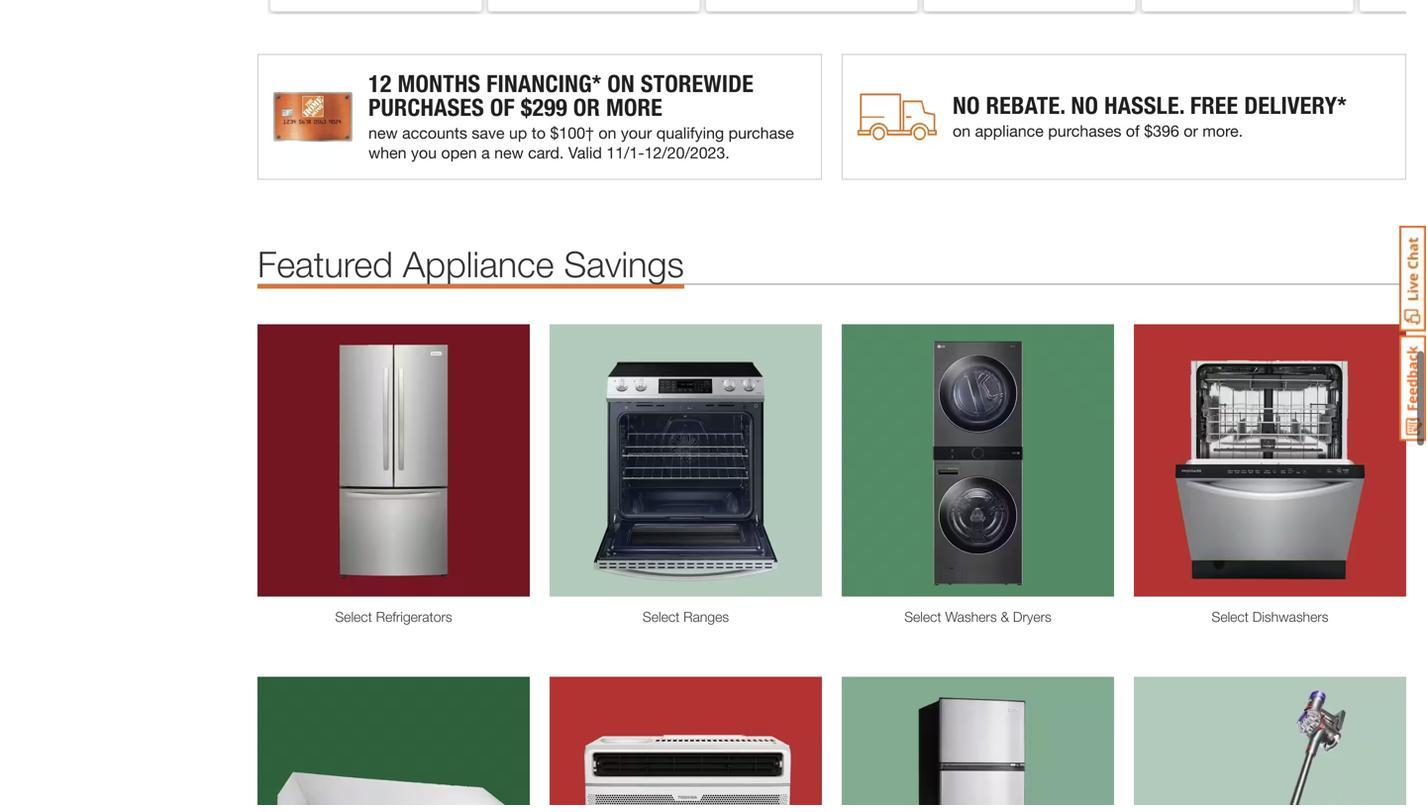 Task type: vqa. For each thing, say whether or not it's contained in the screenshot.
FOR related to Patio
no



Task type: describe. For each thing, give the bounding box(es) containing it.
&
[[1001, 609, 1009, 625]]

appliance
[[403, 243, 554, 285]]

refrigerators
[[376, 609, 452, 625]]

select air quality image
[[550, 677, 822, 805]]

select ranges image
[[550, 324, 822, 597]]

savings
[[564, 243, 684, 285]]

select rangehood image
[[258, 677, 530, 805]]

select refrigerators link
[[258, 607, 530, 627]]

select refrigerators
[[335, 609, 452, 625]]

select refrigerators image
[[258, 324, 530, 597]]

feedback link image
[[1400, 335, 1427, 442]]

featured
[[258, 243, 393, 285]]

select dishwashers
[[1212, 609, 1329, 625]]

select for select ranges
[[643, 609, 680, 625]]

12 months financing* on appliance purchases of $299 or more image
[[258, 54, 822, 180]]

select dishwashers image
[[1134, 324, 1407, 597]]

washers
[[946, 609, 997, 625]]

select washers & dryers image
[[842, 324, 1114, 597]]

select washers & dryers
[[905, 609, 1052, 625]]

select washers & dryers link
[[842, 607, 1114, 627]]

live chat image
[[1400, 226, 1427, 332]]



Task type: locate. For each thing, give the bounding box(es) containing it.
select for select dishwashers
[[1212, 609, 1249, 625]]

4 select from the left
[[1212, 609, 1249, 625]]

dryers
[[1013, 609, 1052, 625]]

select dishwashers link
[[1134, 607, 1407, 627]]

select for select washers & dryers
[[905, 609, 942, 625]]

select left washers
[[905, 609, 942, 625]]

dishwashers
[[1253, 609, 1329, 625]]

select mini fridges image
[[842, 677, 1114, 805]]

select left refrigerators
[[335, 609, 372, 625]]

select ranges
[[643, 609, 729, 625]]

select left the ranges
[[643, 609, 680, 625]]

2 select from the left
[[643, 609, 680, 625]]

free delivery* on appliance purchases of $396 or more. image
[[842, 54, 1407, 180]]

3 select from the left
[[905, 609, 942, 625]]

1 select from the left
[[335, 609, 372, 625]]

select
[[335, 609, 372, 625], [643, 609, 680, 625], [905, 609, 942, 625], [1212, 609, 1249, 625]]

select left dishwashers
[[1212, 609, 1249, 625]]

select floor care image
[[1134, 677, 1407, 805]]

select ranges link
[[550, 607, 822, 627]]

select for select refrigerators
[[335, 609, 372, 625]]

ranges
[[684, 609, 729, 625]]

featured appliance savings
[[258, 243, 684, 285]]



